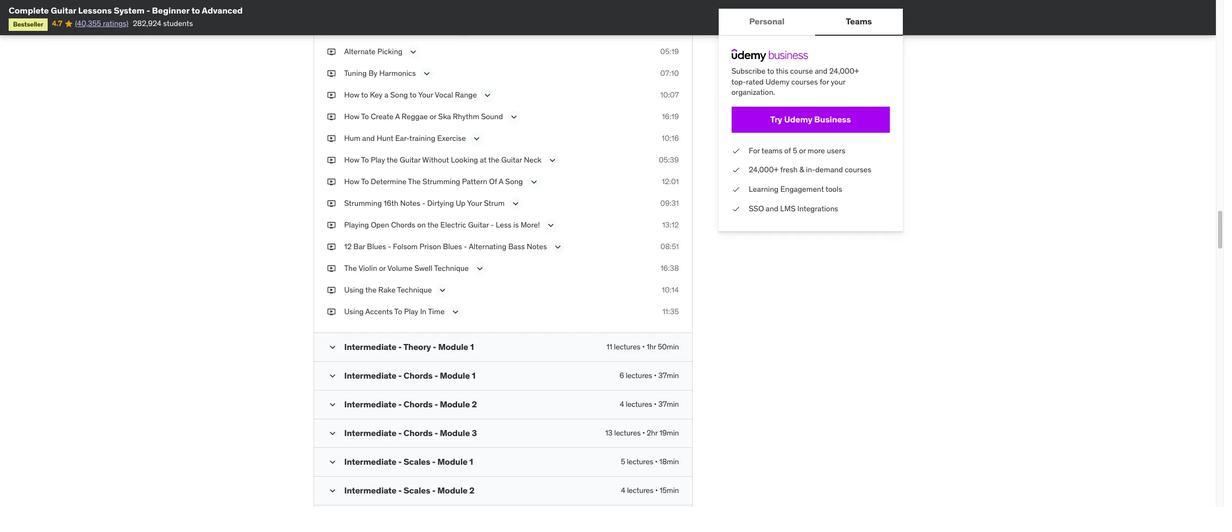 Task type: describe. For each thing, give the bounding box(es) containing it.
training
[[410, 133, 435, 143]]

lms
[[780, 203, 796, 213]]

16:38
[[661, 263, 679, 273]]

the violin or volume swell technique
[[344, 263, 469, 273]]

neck
[[524, 155, 542, 164]]

intermediate - theory - module 1
[[344, 341, 474, 352]]

alternating
[[469, 241, 507, 251]]

subscribe to this course and 24,000+ top‑rated udemy courses for your organization.
[[732, 66, 859, 97]]

11
[[607, 342, 612, 351]]

rake
[[378, 285, 396, 295]]

xsmall image for harmonics
[[327, 68, 336, 79]]

of
[[489, 176, 497, 186]]

without
[[422, 155, 449, 164]]

12 bar blues - folsom prison blues - alternating bass notes
[[344, 241, 547, 251]]

lectures for intermediate - scales - module 2
[[627, 485, 654, 495]]

dirtying
[[427, 198, 454, 208]]

2 for intermediate - chords - module 2
[[472, 399, 477, 409]]

show lecture description image for strumming 16th notes - dirtying up your strum
[[510, 198, 521, 209]]

12
[[344, 241, 352, 251]]

&
[[800, 165, 804, 175]]

to left key
[[361, 90, 368, 99]]

11:35
[[663, 306, 679, 316]]

courses inside subscribe to this course and 24,000+ top‑rated udemy courses for your organization.
[[792, 77, 818, 86]]

intermediate for intermediate - chords - module 1
[[344, 370, 397, 381]]

tools
[[826, 184, 843, 194]]

09:31
[[660, 198, 679, 208]]

using the rake technique
[[344, 285, 432, 295]]

swell
[[415, 263, 433, 273]]

1 for intermediate - scales - module 1
[[469, 456, 473, 467]]

time
[[428, 306, 445, 316]]

0 horizontal spatial 24,000+
[[749, 165, 779, 175]]

bestseller
[[13, 20, 43, 28]]

bass
[[508, 241, 525, 251]]

playing
[[344, 220, 369, 229]]

intermediate - chords - module 2
[[344, 399, 477, 409]]

show lecture description image for tuning by harmonics
[[421, 68, 432, 79]]

ear-
[[395, 133, 410, 143]]

xsmall image for or
[[327, 263, 336, 274]]

try udemy business
[[770, 114, 851, 125]]

3
[[472, 427, 477, 438]]

how for how to key a song to your vocal range
[[344, 90, 360, 99]]

chords for 3
[[404, 427, 433, 438]]

24,000+ fresh & in-demand courses
[[749, 165, 872, 175]]

exercise
[[437, 133, 466, 143]]

1 vertical spatial strumming
[[344, 198, 382, 208]]

show lecture description image for how to key a song to your vocal range
[[482, 90, 493, 101]]

violin
[[359, 263, 377, 273]]

small image for intermediate - chords - module 2
[[327, 399, 338, 410]]

19min
[[660, 428, 679, 438]]

0 horizontal spatial or
[[379, 263, 386, 273]]

strumming 16th notes - dirtying up your strum
[[344, 198, 505, 208]]

sso
[[749, 203, 764, 213]]

xsmall image for create
[[327, 111, 336, 122]]

• for intermediate - chords - module 3
[[643, 428, 645, 438]]

in-
[[806, 165, 816, 175]]

the right at
[[488, 155, 500, 164]]

the up 'determine'
[[387, 155, 398, 164]]

hum
[[344, 133, 360, 143]]

intermediate - scales - module 1
[[344, 456, 473, 467]]

0 vertical spatial technique
[[434, 263, 469, 273]]

16th
[[384, 198, 398, 208]]

4 lectures • 37min
[[620, 399, 679, 409]]

07:10
[[660, 68, 679, 78]]

show lecture description image for how to determine the strumming pattern of a song
[[529, 176, 539, 187]]

module for intermediate - chords - module 3
[[440, 427, 470, 438]]

show lecture description image for how to play the guitar without looking at the guitar neck
[[547, 155, 558, 166]]

on
[[417, 220, 426, 229]]

theory
[[403, 341, 431, 352]]

1 horizontal spatial a
[[499, 176, 504, 186]]

282,924 students
[[133, 19, 193, 28]]

open
[[371, 220, 389, 229]]

prison
[[420, 241, 441, 251]]

intermediate - chords - module 1
[[344, 370, 476, 381]]

complete guitar lessons system - beginner to advanced
[[9, 5, 243, 16]]

bar
[[354, 241, 365, 251]]

10:07
[[660, 90, 679, 99]]

sso and lms integrations
[[749, 203, 838, 213]]

learning engagement tools
[[749, 184, 843, 194]]

and for hum and hunt ear-training exercise
[[362, 133, 375, 143]]

harmonics
[[379, 68, 416, 78]]

how to create a reggae or ska rhythm sound
[[344, 111, 503, 121]]

teams button
[[815, 9, 903, 35]]

4.7
[[52, 19, 62, 28]]

• for intermediate - chords - module 2
[[654, 399, 657, 409]]

how to play the guitar without looking at the guitar neck
[[344, 155, 542, 164]]

scales for 1
[[404, 456, 430, 467]]

to right accents
[[394, 306, 402, 316]]

1 vertical spatial play
[[404, 306, 418, 316]]

small image for intermediate - scales - module 1
[[327, 457, 338, 467]]

course
[[790, 66, 813, 76]]

how for how to play the guitar without looking at the guitar neck
[[344, 155, 360, 164]]

show lecture description image for playing open chords on the electric guitar - less is more!
[[546, 220, 556, 231]]

module for intermediate - chords - module 2
[[440, 399, 470, 409]]

1 horizontal spatial the
[[408, 176, 421, 186]]

xsmall image for play
[[327, 155, 336, 165]]

lectures for intermediate - chords - module 3
[[614, 428, 641, 438]]

udemy inside try udemy business link
[[784, 114, 813, 125]]

udemy inside subscribe to this course and 24,000+ top‑rated udemy courses for your organization.
[[766, 77, 790, 86]]

using accents to play in time
[[344, 306, 445, 316]]

module for intermediate - scales - module 1
[[438, 456, 468, 467]]

picking
[[377, 46, 403, 56]]

using for using accents to play in time
[[344, 306, 364, 316]]

2 for intermediate - scales - module 2
[[469, 485, 475, 496]]

4 lectures • 15min
[[621, 485, 679, 495]]

beginner
[[152, 5, 190, 16]]

more
[[808, 146, 825, 155]]

personal
[[749, 16, 785, 27]]

complete
[[9, 5, 49, 16]]

0 vertical spatial notes
[[400, 198, 420, 208]]

282,924
[[133, 19, 161, 28]]

students
[[163, 19, 193, 28]]

for teams of 5 or more users
[[749, 146, 846, 155]]

05:19
[[660, 46, 679, 56]]

the right the on
[[428, 220, 439, 229]]

for
[[820, 77, 829, 86]]

0 horizontal spatial play
[[371, 155, 385, 164]]

a
[[385, 90, 389, 99]]

lectures for intermediate - scales - module 1
[[627, 457, 653, 466]]

at
[[480, 155, 487, 164]]

guitar up alternating
[[468, 220, 489, 229]]

top‑rated
[[732, 77, 764, 86]]

intermediate - chords - module 3
[[344, 427, 477, 438]]

guitar up 4.7
[[51, 5, 76, 16]]

chords for 1
[[404, 370, 433, 381]]

vocal
[[435, 90, 453, 99]]

how to key a song to your vocal range
[[344, 90, 477, 99]]

small image for intermediate - chords - module 1
[[327, 370, 338, 381]]



Task type: vqa. For each thing, say whether or not it's contained in the screenshot.


Task type: locate. For each thing, give the bounding box(es) containing it.
intermediate for intermediate - scales - module 1
[[344, 456, 397, 467]]

and for sso and lms integrations
[[766, 203, 779, 213]]

24,000+ inside subscribe to this course and 24,000+ top‑rated udemy courses for your organization.
[[830, 66, 859, 76]]

lectures for intermediate - chords - module 2
[[626, 399, 652, 409]]

business
[[815, 114, 851, 125]]

1 vertical spatial technique
[[397, 285, 432, 295]]

0 vertical spatial 1
[[470, 341, 474, 352]]

0 horizontal spatial courses
[[792, 77, 818, 86]]

play down hunt in the top of the page
[[371, 155, 385, 164]]

show lecture description image down alternating
[[474, 263, 485, 274]]

chords down theory at the left of page
[[404, 370, 433, 381]]

blues
[[367, 241, 386, 251], [443, 241, 462, 251]]

show lecture description image up "how to key a song to your vocal range"
[[421, 68, 432, 79]]

4 how from the top
[[344, 176, 360, 186]]

and right hum
[[362, 133, 375, 143]]

courses down course
[[792, 77, 818, 86]]

xsmall image for key
[[327, 90, 336, 100]]

0 vertical spatial play
[[371, 155, 385, 164]]

50min
[[658, 342, 679, 351]]

1 horizontal spatial play
[[404, 306, 418, 316]]

or left more
[[799, 146, 806, 155]]

less
[[496, 220, 512, 229]]

1 vertical spatial a
[[499, 176, 504, 186]]

try
[[770, 114, 783, 125]]

• for intermediate - chords - module 1
[[654, 370, 657, 380]]

1 vertical spatial or
[[799, 146, 806, 155]]

how
[[344, 90, 360, 99], [344, 111, 360, 121], [344, 155, 360, 164], [344, 176, 360, 186]]

scales
[[404, 456, 430, 467], [404, 485, 430, 496]]

3 how from the top
[[344, 155, 360, 164]]

integrations
[[798, 203, 838, 213]]

show lecture description image right time
[[450, 306, 461, 317]]

lectures up the 13 lectures • 2hr 19min
[[626, 399, 652, 409]]

intermediate up intermediate - scales - module 2 at the left of the page
[[344, 456, 397, 467]]

in
[[420, 306, 427, 316]]

1 small image from the top
[[327, 457, 338, 467]]

0 vertical spatial 5
[[793, 146, 797, 155]]

0 vertical spatial song
[[390, 90, 408, 99]]

xsmall image for notes
[[327, 198, 336, 209]]

1 horizontal spatial courses
[[845, 165, 872, 175]]

intermediate up 'intermediate - scales - module 1'
[[344, 427, 397, 438]]

(40,355 ratings)
[[75, 19, 128, 28]]

0 vertical spatial a
[[395, 111, 400, 121]]

module for intermediate - chords - module 1
[[440, 370, 470, 381]]

pattern
[[462, 176, 487, 186]]

1 vertical spatial the
[[344, 263, 357, 273]]

scales down 'intermediate - scales - module 1'
[[404, 485, 430, 496]]

intermediate - scales - module 2
[[344, 485, 475, 496]]

the
[[387, 155, 398, 164], [488, 155, 500, 164], [428, 220, 439, 229], [365, 285, 377, 295]]

2 vertical spatial and
[[766, 203, 779, 213]]

13 lectures • 2hr 19min
[[605, 428, 679, 438]]

1 horizontal spatial or
[[430, 111, 437, 121]]

4 for intermediate - chords - module 2
[[620, 399, 624, 409]]

0 vertical spatial udemy
[[766, 77, 790, 86]]

4 small image from the top
[[327, 428, 338, 439]]

small image for intermediate - chords - module 3
[[327, 428, 338, 439]]

lectures down the 13 lectures • 2hr 19min
[[627, 457, 653, 466]]

teams
[[762, 146, 783, 155]]

to up students
[[191, 5, 200, 16]]

module left 3
[[440, 427, 470, 438]]

technique down the violin or volume swell technique
[[397, 285, 432, 295]]

4 down the 5 lectures • 18min
[[621, 485, 625, 495]]

strumming up the dirtying
[[423, 176, 460, 186]]

show lecture description image up is
[[510, 198, 521, 209]]

37min up the 19min
[[659, 399, 679, 409]]

• for intermediate - theory - module 1
[[642, 342, 645, 351]]

chords for electric
[[391, 220, 416, 229]]

using for using the rake technique
[[344, 285, 364, 295]]

the
[[408, 176, 421, 186], [344, 263, 357, 273]]

2 vertical spatial or
[[379, 263, 386, 273]]

37min down 50min
[[659, 370, 679, 380]]

1 using from the top
[[344, 285, 364, 295]]

1 horizontal spatial technique
[[434, 263, 469, 273]]

0 horizontal spatial notes
[[400, 198, 420, 208]]

1 vertical spatial scales
[[404, 485, 430, 496]]

and inside subscribe to this course and 24,000+ top‑rated udemy courses for your organization.
[[815, 66, 828, 76]]

chords
[[391, 220, 416, 229], [404, 370, 433, 381], [404, 399, 433, 409], [404, 427, 433, 438]]

using
[[344, 285, 364, 295], [344, 306, 364, 316]]

module up the intermediate - chords - module 2
[[440, 370, 470, 381]]

1 scales from the top
[[404, 456, 430, 467]]

0 vertical spatial 37min
[[659, 370, 679, 380]]

0 horizontal spatial a
[[395, 111, 400, 121]]

of
[[785, 146, 791, 155]]

tab list containing personal
[[719, 9, 903, 36]]

your for up
[[467, 198, 482, 208]]

4
[[620, 399, 624, 409], [621, 485, 625, 495]]

3 intermediate from the top
[[344, 399, 397, 409]]

chords for 2
[[404, 399, 433, 409]]

4 down the 6
[[620, 399, 624, 409]]

0 horizontal spatial song
[[390, 90, 408, 99]]

1 vertical spatial 37min
[[659, 399, 679, 409]]

lectures right 11
[[614, 342, 641, 351]]

0 vertical spatial the
[[408, 176, 421, 186]]

0 horizontal spatial and
[[362, 133, 375, 143]]

2 scales from the top
[[404, 485, 430, 496]]

37min for intermediate - chords - module 1
[[659, 370, 679, 380]]

lectures for intermediate - theory - module 1
[[614, 342, 641, 351]]

electric
[[441, 220, 466, 229]]

1 vertical spatial using
[[344, 306, 364, 316]]

show lecture description image for using the rake technique
[[437, 285, 448, 296]]

show lecture description image for the violin or volume swell technique
[[474, 263, 485, 274]]

to up reggae in the left of the page
[[410, 90, 417, 99]]

1 vertical spatial udemy
[[784, 114, 813, 125]]

1 for intermediate - theory - module 1
[[470, 341, 474, 352]]

module for intermediate - scales - module 2
[[438, 485, 468, 496]]

the up strumming 16th notes - dirtying up your strum
[[408, 176, 421, 186]]

play left in
[[404, 306, 418, 316]]

1 vertical spatial 4
[[621, 485, 625, 495]]

lectures
[[614, 342, 641, 351], [626, 370, 652, 380], [626, 399, 652, 409], [614, 428, 641, 438], [627, 457, 653, 466], [627, 485, 654, 495]]

show lecture description image for using accents to play in time
[[450, 306, 461, 317]]

1 horizontal spatial and
[[766, 203, 779, 213]]

1 horizontal spatial strumming
[[423, 176, 460, 186]]

chords up the 'intermediate - chords - module 3'
[[404, 399, 433, 409]]

your right up
[[467, 198, 482, 208]]

range
[[455, 90, 477, 99]]

using down violin
[[344, 285, 364, 295]]

show lecture description image right more!
[[546, 220, 556, 231]]

scales for 2
[[404, 485, 430, 496]]

0 vertical spatial 24,000+
[[830, 66, 859, 76]]

0 horizontal spatial 5
[[621, 457, 625, 466]]

more!
[[521, 220, 540, 229]]

strum
[[484, 198, 505, 208]]

courses right demand
[[845, 165, 872, 175]]

intermediate down 'intermediate - scales - module 1'
[[344, 485, 397, 496]]

5 lectures • 18min
[[621, 457, 679, 466]]

module for intermediate - theory - module 1
[[438, 341, 468, 352]]

2 horizontal spatial and
[[815, 66, 828, 76]]

or left ska
[[430, 111, 437, 121]]

the left violin
[[344, 263, 357, 273]]

0 horizontal spatial technique
[[397, 285, 432, 295]]

1 horizontal spatial notes
[[527, 241, 547, 251]]

intermediate down intermediate - chords - module 1
[[344, 399, 397, 409]]

0 horizontal spatial the
[[344, 263, 357, 273]]

is
[[513, 220, 519, 229]]

udemy right try
[[784, 114, 813, 125]]

• left 18min
[[655, 457, 658, 466]]

4 for intermediate - scales - module 2
[[621, 485, 625, 495]]

to for create
[[361, 111, 369, 121]]

2 small image from the top
[[327, 370, 338, 381]]

rhythm
[[453, 111, 479, 121]]

1hr
[[647, 342, 656, 351]]

your left vocal
[[418, 90, 433, 99]]

0 vertical spatial small image
[[327, 457, 338, 467]]

1 horizontal spatial blues
[[443, 241, 462, 251]]

to left create
[[361, 111, 369, 121]]

udemy business image
[[732, 49, 808, 62]]

show lecture description image up at
[[471, 133, 482, 144]]

or right violin
[[379, 263, 386, 273]]

folsom
[[393, 241, 418, 251]]

0 horizontal spatial strumming
[[344, 198, 382, 208]]

song
[[390, 90, 408, 99], [505, 176, 523, 186]]

hunt
[[377, 133, 394, 143]]

1 blues from the left
[[367, 241, 386, 251]]

small image for intermediate - scales - module 2
[[327, 485, 338, 496]]

0 horizontal spatial your
[[418, 90, 433, 99]]

1 vertical spatial notes
[[527, 241, 547, 251]]

accents
[[365, 306, 393, 316]]

15min
[[660, 485, 679, 495]]

ska
[[438, 111, 451, 121]]

for
[[749, 146, 760, 155]]

lectures left 15min at the bottom right
[[627, 485, 654, 495]]

determine
[[371, 176, 407, 186]]

small image for intermediate - theory - module 1
[[327, 342, 338, 352]]

1 horizontal spatial 5
[[793, 146, 797, 155]]

notes right bass
[[527, 241, 547, 251]]

1 horizontal spatial song
[[505, 176, 523, 186]]

• up the 2hr at the right bottom
[[654, 399, 657, 409]]

5 intermediate from the top
[[344, 456, 397, 467]]

1 vertical spatial your
[[467, 198, 482, 208]]

intermediate for intermediate - theory - module 1
[[344, 341, 397, 352]]

ratings)
[[103, 19, 128, 28]]

11 lectures • 1hr 50min
[[607, 342, 679, 351]]

a right "of"
[[499, 176, 504, 186]]

to for play
[[361, 155, 369, 164]]

1 vertical spatial 24,000+
[[749, 165, 779, 175]]

1 for intermediate - chords - module 1
[[472, 370, 476, 381]]

how up hum
[[344, 111, 360, 121]]

module right theory at the left of page
[[438, 341, 468, 352]]

08:51
[[661, 241, 679, 251]]

2 horizontal spatial or
[[799, 146, 806, 155]]

show lecture description image for 12 bar blues - folsom prison blues - alternating bass notes
[[553, 241, 563, 252]]

udemy
[[766, 77, 790, 86], [784, 114, 813, 125]]

engagement
[[781, 184, 824, 194]]

to left 'determine'
[[361, 176, 369, 186]]

show lecture description image for hum and hunt ear-training exercise
[[471, 133, 482, 144]]

13
[[605, 428, 613, 438]]

by
[[369, 68, 378, 78]]

to down hum and hunt ear-training exercise
[[361, 155, 369, 164]]

show lecture description image right neck
[[547, 155, 558, 166]]

technique down 12 bar blues - folsom prison blues - alternating bass notes
[[434, 263, 469, 273]]

notes right 16th
[[400, 198, 420, 208]]

2 vertical spatial 1
[[469, 456, 473, 467]]

5 down the 13 lectures • 2hr 19min
[[621, 457, 625, 466]]

• left the 2hr at the right bottom
[[643, 428, 645, 438]]

(40,355
[[75, 19, 101, 28]]

2 intermediate from the top
[[344, 370, 397, 381]]

module down the 'intermediate - chords - module 3'
[[438, 456, 468, 467]]

how for how to create a reggae or ska rhythm sound
[[344, 111, 360, 121]]

module down 'intermediate - scales - module 1'
[[438, 485, 468, 496]]

scales down the 'intermediate - chords - module 3'
[[404, 456, 430, 467]]

2hr
[[647, 428, 658, 438]]

guitar left neck
[[501, 155, 522, 164]]

0 vertical spatial strumming
[[423, 176, 460, 186]]

6
[[620, 370, 624, 380]]

show lecture description image for how to create a reggae or ska rhythm sound
[[509, 111, 519, 122]]

guitar
[[51, 5, 76, 16], [400, 155, 421, 164], [501, 155, 522, 164], [468, 220, 489, 229]]

show lecture description image for alternate picking
[[408, 46, 419, 57]]

1 vertical spatial song
[[505, 176, 523, 186]]

4 intermediate from the top
[[344, 427, 397, 438]]

lectures right 13
[[614, 428, 641, 438]]

learning
[[749, 184, 779, 194]]

show lecture description image up time
[[437, 285, 448, 296]]

1 horizontal spatial your
[[467, 198, 482, 208]]

a right create
[[395, 111, 400, 121]]

2 blues from the left
[[443, 241, 462, 251]]

chords down the intermediate - chords - module 2
[[404, 427, 433, 438]]

1 horizontal spatial 24,000+
[[830, 66, 859, 76]]

small image
[[327, 457, 338, 467], [327, 485, 338, 496]]

show lecture description image up sound
[[482, 90, 493, 101]]

how down tuning
[[344, 90, 360, 99]]

module up the 'intermediate - chords - module 3'
[[440, 399, 470, 409]]

tab list
[[719, 9, 903, 36]]

notes
[[400, 198, 420, 208], [527, 241, 547, 251]]

courses
[[792, 77, 818, 86], [845, 165, 872, 175]]

show lecture description image
[[408, 46, 419, 57], [421, 68, 432, 79], [471, 133, 482, 144], [547, 155, 558, 166], [510, 198, 521, 209], [546, 220, 556, 231], [474, 263, 485, 274], [437, 285, 448, 296], [450, 306, 461, 317]]

• for intermediate - scales - module 1
[[655, 457, 658, 466]]

0 vertical spatial your
[[418, 90, 433, 99]]

2 37min from the top
[[659, 399, 679, 409]]

how left 'determine'
[[344, 176, 360, 186]]

how for how to determine the strumming pattern of a song
[[344, 176, 360, 186]]

udemy down this
[[766, 77, 790, 86]]

24,000+ up learning
[[749, 165, 779, 175]]

lectures for intermediate - chords - module 1
[[626, 370, 652, 380]]

• for intermediate - scales - module 2
[[655, 485, 658, 495]]

1 vertical spatial 1
[[472, 370, 476, 381]]

song right a
[[390, 90, 408, 99]]

2 how from the top
[[344, 111, 360, 121]]

xsmall image
[[327, 46, 336, 57], [327, 68, 336, 79], [327, 90, 336, 100], [327, 111, 336, 122], [327, 155, 336, 165], [732, 165, 740, 176], [327, 198, 336, 209], [732, 203, 740, 214], [327, 263, 336, 274], [327, 285, 336, 295]]

lectures right the 6
[[626, 370, 652, 380]]

1 37min from the top
[[659, 370, 679, 380]]

0 vertical spatial or
[[430, 111, 437, 121]]

1 how from the top
[[344, 90, 360, 99]]

strumming up the playing
[[344, 198, 382, 208]]

and right the sso
[[766, 203, 779, 213]]

or
[[430, 111, 437, 121], [799, 146, 806, 155], [379, 263, 386, 273]]

how to determine the strumming pattern of a song
[[344, 176, 523, 186]]

0 vertical spatial 4
[[620, 399, 624, 409]]

show lecture description image down neck
[[529, 176, 539, 187]]

1 vertical spatial and
[[362, 133, 375, 143]]

1 vertical spatial 2
[[469, 485, 475, 496]]

hum and hunt ear-training exercise
[[344, 133, 466, 143]]

to left this
[[767, 66, 774, 76]]

• left 15min at the bottom right
[[655, 485, 658, 495]]

xsmall image
[[327, 25, 336, 35], [327, 133, 336, 144], [732, 146, 740, 156], [327, 176, 336, 187], [732, 184, 740, 195], [327, 220, 336, 230], [327, 241, 336, 252], [327, 306, 336, 317]]

6 intermediate from the top
[[344, 485, 397, 496]]

0 vertical spatial 2
[[472, 399, 477, 409]]

blues down electric
[[443, 241, 462, 251]]

intermediate down accents
[[344, 341, 397, 352]]

24,000+ up your on the right of the page
[[830, 66, 859, 76]]

and
[[815, 66, 828, 76], [362, 133, 375, 143], [766, 203, 779, 213]]

show lecture description image right sound
[[509, 111, 519, 122]]

6 lectures • 37min
[[620, 370, 679, 380]]

to inside subscribe to this course and 24,000+ top‑rated udemy courses for your organization.
[[767, 66, 774, 76]]

intermediate for intermediate - chords - module 2
[[344, 399, 397, 409]]

blues right the bar
[[367, 241, 386, 251]]

show lecture description image right bass
[[553, 241, 563, 252]]

guitar down hum and hunt ear-training exercise
[[400, 155, 421, 164]]

playing open chords on the electric guitar - less is more!
[[344, 220, 540, 229]]

teams
[[846, 16, 872, 27]]

2
[[472, 399, 477, 409], [469, 485, 475, 496]]

1 intermediate from the top
[[344, 341, 397, 352]]

small image
[[327, 342, 338, 352], [327, 370, 338, 381], [327, 399, 338, 410], [327, 428, 338, 439]]

• left 1hr at the right bottom of the page
[[642, 342, 645, 351]]

intermediate for intermediate - scales - module 2
[[344, 485, 397, 496]]

0 vertical spatial and
[[815, 66, 828, 76]]

1 vertical spatial 5
[[621, 457, 625, 466]]

your for to
[[418, 90, 433, 99]]

using left accents
[[344, 306, 364, 316]]

song right "of"
[[505, 176, 523, 186]]

intermediate down intermediate - theory - module 1
[[344, 370, 397, 381]]

1 vertical spatial courses
[[845, 165, 872, 175]]

0 vertical spatial scales
[[404, 456, 430, 467]]

show lecture description image
[[482, 90, 493, 101], [509, 111, 519, 122], [529, 176, 539, 187], [553, 241, 563, 252]]

2 using from the top
[[344, 306, 364, 316]]

to for determine
[[361, 176, 369, 186]]

37min for intermediate - chords - module 2
[[659, 399, 679, 409]]

0 vertical spatial using
[[344, 285, 364, 295]]

16:19
[[662, 111, 679, 121]]

create
[[371, 111, 394, 121]]

0 horizontal spatial blues
[[367, 241, 386, 251]]

3 small image from the top
[[327, 399, 338, 410]]

2 small image from the top
[[327, 485, 338, 496]]

the left rake
[[365, 285, 377, 295]]

10:16
[[662, 133, 679, 143]]

5 right of
[[793, 146, 797, 155]]

intermediate for intermediate - chords - module 3
[[344, 427, 397, 438]]

0 vertical spatial courses
[[792, 77, 818, 86]]

system
[[114, 5, 145, 16]]

1 small image from the top
[[327, 342, 338, 352]]

tuning
[[344, 68, 367, 78]]

1 vertical spatial small image
[[327, 485, 338, 496]]

alternate
[[344, 46, 376, 56]]

intermediate
[[344, 341, 397, 352], [344, 370, 397, 381], [344, 399, 397, 409], [344, 427, 397, 438], [344, 456, 397, 467], [344, 485, 397, 496]]

• down 1hr at the right bottom of the page
[[654, 370, 657, 380]]

volume
[[388, 263, 413, 273]]

and up the for on the top right of page
[[815, 66, 828, 76]]

how down hum
[[344, 155, 360, 164]]

xsmall image for rake
[[327, 285, 336, 295]]

show lecture description image right picking
[[408, 46, 419, 57]]



